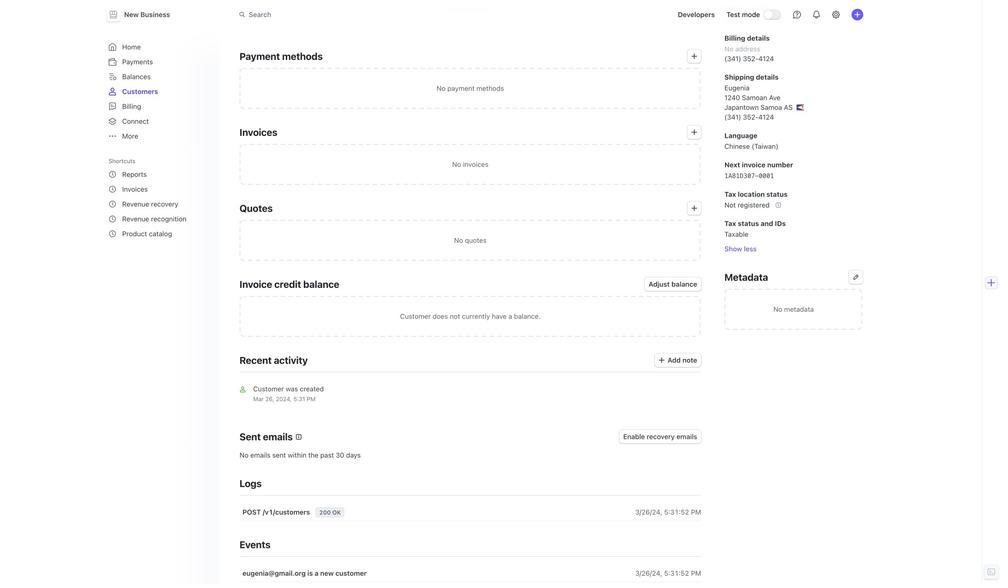 Task type: vqa. For each thing, say whether or not it's contained in the screenshot.
1st Products element from the bottom of the page
no



Task type: locate. For each thing, give the bounding box(es) containing it.
core navigation links element
[[105, 39, 214, 144]]

None search field
[[233, 6, 508, 24]]

Search text field
[[233, 6, 508, 24]]

as image
[[797, 104, 805, 111]]

shortcuts element
[[105, 154, 214, 242], [105, 166, 214, 242]]

Test mode checkbox
[[764, 10, 781, 19]]



Task type: describe. For each thing, give the bounding box(es) containing it.
notifications image
[[813, 11, 821, 19]]

help image
[[794, 11, 801, 19]]

settings image
[[833, 11, 840, 19]]

1 shortcuts element from the top
[[105, 154, 214, 242]]

manage shortcuts image
[[203, 158, 209, 164]]

2 shortcuts element from the top
[[105, 166, 214, 242]]



